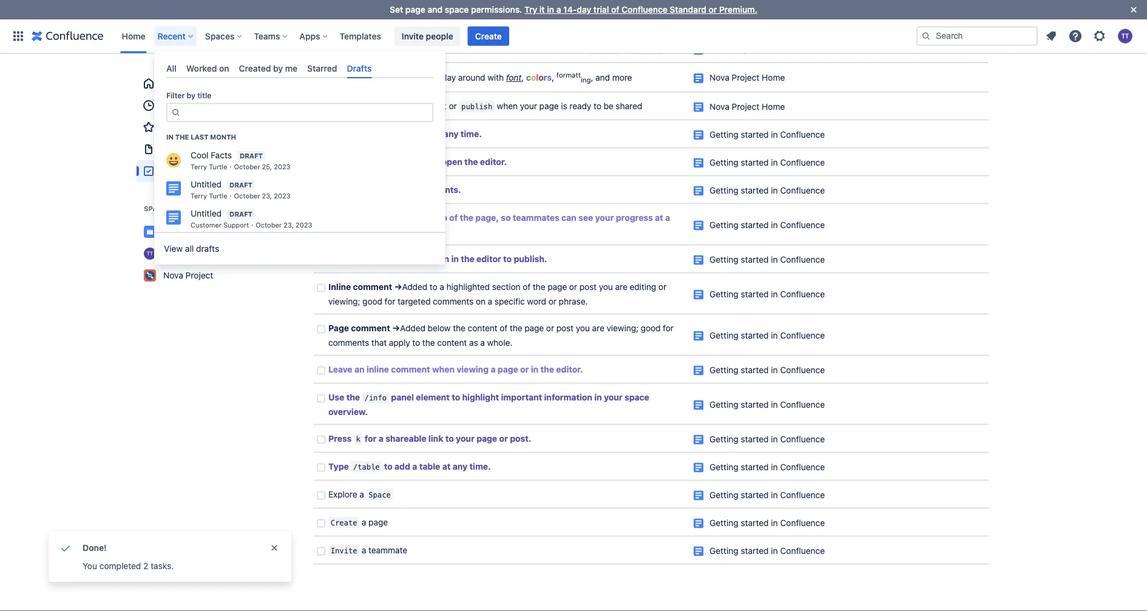 Task type: describe. For each thing, give the bounding box(es) containing it.
terry turtle
[[163, 249, 208, 259]]

or right editing
[[659, 282, 667, 292]]

home inside global element
[[122, 31, 145, 41]]

a left highlighted
[[440, 282, 444, 292]]

the right in
[[175, 133, 189, 141]]

1 started from the top
[[741, 130, 769, 140]]

page down whole.
[[498, 365, 518, 375]]

0 vertical spatial try
[[525, 5, 538, 15]]

draft for terry turtle ・ october 25, 2023
[[240, 152, 263, 160]]

in the last month
[[166, 133, 236, 141]]

explore
[[329, 490, 357, 500]]

when right enter
[[427, 254, 449, 264]]

10 started from the top
[[741, 434, 769, 444]]

the up save on the left of the page
[[400, 73, 413, 83]]

nova project home link for or
[[710, 44, 785, 54]]

6 started from the top
[[741, 289, 769, 299]]

is
[[561, 101, 568, 111]]

to up c
[[520, 44, 528, 54]]

shareable
[[386, 434, 427, 444]]

in for tenth getting started in confluence link from the bottom
[[771, 255, 778, 265]]

support for customer support ・ october 23, 2023
[[224, 221, 249, 229]]

nova project
[[163, 271, 213, 281]]

1 nova project home link from the top
[[710, 10, 785, 20]]

create
[[375, 129, 402, 139]]

getting for 6th getting started in confluence link from the bottom
[[710, 400, 739, 410]]

spaces button
[[202, 26, 247, 46]]

unstar this space image
[[265, 227, 275, 237]]

the right below
[[453, 323, 466, 333]]

nova project link
[[137, 265, 282, 287]]

or left post. in the left of the page
[[499, 434, 508, 444]]

+
[[392, 255, 396, 264]]

/table inside type /table to add a table at any time.
[[353, 463, 380, 472]]

page title icon image for 6th getting started in confluence link from the bottom
[[694, 401, 704, 410]]

11 started from the top
[[741, 462, 769, 472]]

type /table to add a table at any time.
[[329, 462, 491, 472]]

0
[[194, 167, 199, 175]]

inline comment →
[[329, 282, 402, 292]]

s
[[547, 73, 552, 83]]

recent inside dropdown button
[[158, 31, 186, 41]]

0 horizontal spatial for
[[365, 434, 377, 444]]

you for can
[[471, 44, 485, 54]]

to up space at the bottom of the page
[[384, 462, 393, 472]]

you for are
[[576, 323, 590, 333]]

dismiss image
[[270, 543, 279, 553]]

typing.
[[574, 2, 601, 12]]

a left teammate on the left of the page
[[362, 546, 366, 556]]

page title icon image for nova project home link associated with or
[[694, 45, 704, 55]]

to right link
[[446, 434, 454, 444]]

all
[[166, 63, 177, 73]]

the down below
[[423, 338, 435, 348]]

getting for 5th getting started in confluence link from the bottom
[[710, 434, 739, 444]]

filter by title
[[166, 92, 212, 100]]

1 getting started in confluence from the top
[[710, 130, 825, 140]]

space
[[369, 491, 391, 500]]

when down create
[[365, 157, 387, 167]]

・ for customer support ・ october 23, 2023
[[249, 221, 256, 229]]

can inside on your keyboard to edit and start typing. you can edit anywhere.
[[620, 2, 634, 12]]

9 started from the top
[[741, 400, 769, 410]]

nova project home for when your page is ready to be shared
[[710, 102, 785, 112]]

8 getting started in confluence from the top
[[710, 365, 825, 375]]

invite for invite people
[[402, 31, 424, 41]]

ready
[[570, 101, 592, 111]]

worked
[[186, 63, 217, 73]]

completed
[[99, 561, 141, 571]]

a left list
[[388, 185, 393, 195]]

highlight
[[462, 393, 499, 403]]

getting for 14th getting started in confluence link from the top of the page
[[710, 546, 739, 556]]

9 getting started in confluence from the top
[[710, 400, 825, 410]]

2 o from the left
[[539, 73, 544, 83]]

turtle for cool facts
[[209, 163, 227, 171]]

day
[[577, 5, 592, 15]]

1 vertical spatial editor.
[[556, 365, 583, 375]]

14-
[[564, 5, 577, 15]]

page left e
[[406, 5, 426, 15]]

14 getting started in confluence link from the top
[[710, 546, 825, 556]]

on your keyboard to edit and start typing. you can edit anywhere.
[[329, 2, 653, 27]]

are inside added to a highlighted section of the page or post you are editing or viewing; good for targeted comments on a specific word or phrase.
[[615, 282, 628, 292]]

in for 5th getting started in confluence link from the bottom
[[771, 434, 778, 444]]

page up when on a page to open the editor.
[[411, 129, 431, 139]]

customer for customer support ・ october 23, 2023
[[191, 221, 222, 229]]

start
[[554, 2, 572, 12]]

2 vertical spatial terry
[[163, 249, 184, 259]]

to left create
[[365, 129, 373, 139]]

the inside added to a highlighted section of the page or post you are editing or viewing; good for targeted comments on a specific word or phrase.
[[533, 282, 546, 292]]

3 getting started in confluence link from the top
[[710, 185, 825, 196]]

are inside added below the content of the page or post you are viewing; good for comments that apply to the content as a whole.
[[592, 323, 605, 333]]

a right the "k"
[[379, 434, 384, 444]]

14 getting started in confluence from the top
[[710, 546, 825, 556]]

or right ✏️
[[419, 2, 427, 12]]

starred inside "tab list"
[[307, 63, 337, 73]]

page title icon image for nova project home link associated with when your page is ready to be shared
[[694, 103, 704, 112]]

page title icon image for second getting started in confluence link from the top of the page
[[694, 158, 704, 168]]

apply
[[389, 338, 410, 348]]

set page and space permissions. try it in a 14-day trial of confluence standard or premium.
[[390, 5, 758, 15]]

getting for first getting started in confluence link
[[710, 130, 739, 140]]

element
[[416, 393, 450, 403]]

in
[[166, 133, 174, 141]]

nova project home for ,
[[710, 73, 785, 83]]

create link
[[468, 26, 509, 46]]

the up whole.
[[510, 323, 523, 333]]

use for toolbar
[[329, 73, 344, 83]]

in for first getting started in confluence link
[[771, 130, 778, 140]]

your down c
[[520, 101, 537, 111]]

last
[[191, 133, 209, 141]]

→ for inline comment →
[[394, 282, 402, 292]]

to left save on the left of the page
[[379, 101, 387, 111]]

can inside at the top of the page, so teammates can see your progress at a glance.
[[562, 213, 577, 223]]

k
[[356, 435, 361, 444]]

on down create
[[389, 157, 400, 167]]

teammate
[[369, 546, 408, 556]]

table
[[419, 462, 440, 472]]

4 started from the top
[[741, 220, 769, 230]]

0 horizontal spatial space
[[445, 5, 469, 15]]

on inside "tab list"
[[219, 63, 229, 73]]

3 , from the left
[[591, 73, 594, 83]]

use the /info
[[329, 393, 387, 403]]

1 vertical spatial can
[[487, 44, 501, 54]]

comment for that
[[351, 323, 390, 333]]

12 getting started in confluence from the top
[[710, 490, 825, 500]]

terry for cool facts
[[191, 163, 207, 171]]

of right list
[[410, 185, 418, 195]]

the up anywhere.
[[350, 2, 362, 12]]

pencil
[[365, 2, 388, 12]]

8 started from the top
[[741, 365, 769, 375]]

for inside added to a highlighted section of the page or post you are editing or viewing; good for targeted comments on a specific word or phrase.
[[385, 297, 396, 307]]

page.
[[550, 44, 571, 54]]

you inside on your keyboard to edit and start typing. you can edit anywhere.
[[603, 2, 618, 12]]

12 getting started in confluence link from the top
[[710, 490, 825, 500]]

in the last month element
[[154, 147, 446, 232]]

home for when your page is ready to be shared
[[762, 102, 785, 112]]

or right /image
[[622, 44, 630, 54]]

nova project home link for ,
[[710, 73, 785, 83]]

page,
[[476, 213, 499, 223]]

to inside use the toolbar at the top to play around with font , c o l o r s , formatt ing , and more
[[430, 73, 438, 83]]

the right open
[[465, 157, 478, 167]]

2
[[143, 561, 148, 571]]

search image
[[922, 31, 932, 41]]

1 horizontal spatial add
[[503, 44, 518, 54]]

1 vertical spatial any
[[453, 462, 468, 472]]

view
[[164, 244, 183, 254]]

tasks
[[163, 166, 185, 176]]

12 started from the top
[[741, 490, 769, 500]]

or right draft
[[449, 101, 457, 111]]

getting for eighth getting started in confluence link from the top
[[710, 365, 739, 375]]

draft
[[428, 101, 447, 111]]

people
[[426, 31, 453, 41]]

invite people button
[[395, 26, 461, 46]]

25,
[[262, 163, 272, 171]]

c
[[526, 73, 531, 83]]

0 horizontal spatial you
[[83, 561, 97, 571]]

8 getting started in confluence link from the top
[[710, 365, 825, 375]]

0 horizontal spatial and
[[428, 5, 443, 15]]

keyboard
[[472, 2, 508, 12]]

in for second getting started in confluence link from the top of the page
[[771, 158, 778, 168]]

view all drafts link
[[154, 237, 446, 261]]

or right word
[[549, 297, 557, 307]]

project for or
[[732, 44, 760, 54]]

1 horizontal spatial all
[[379, 44, 388, 54]]

the up information
[[541, 365, 554, 375]]

project for when your page is ready to be shared
[[732, 102, 760, 112]]

at right progress
[[655, 213, 664, 223]]

in for 6th getting started in confluence link from the bottom
[[771, 400, 778, 410]]

more
[[613, 73, 632, 83]]

important
[[501, 393, 542, 403]]

0 vertical spatial see
[[363, 44, 377, 54]]

comments inside added to a highlighted section of the page or post you are editing or viewing; good for targeted comments on a specific word or phrase.
[[433, 297, 474, 307]]

a up list
[[402, 157, 407, 167]]

page inside added to a highlighted section of the page or post you are editing or viewing; good for targeted comments on a specific word or phrase.
[[548, 282, 567, 292]]

in for 14th getting started in confluence link from the top of the page
[[771, 546, 778, 556]]

at down to see a list of elements.
[[408, 213, 416, 223]]

page left is on the top left of the page
[[540, 101, 559, 111]]

tasks.
[[151, 561, 174, 571]]

customer support link
[[137, 221, 282, 243]]

your right save on the left of the page
[[409, 101, 426, 111]]

getting for 12th getting started in confluence link from the top of the page
[[710, 490, 739, 500]]

untitled for terry
[[191, 180, 222, 190]]

a left 14- at top
[[557, 5, 561, 15]]

1 o from the left
[[531, 73, 536, 83]]

2 vertical spatial content
[[437, 338, 467, 348]]

invite for invite a teammate
[[331, 547, 357, 556]]

page down space at the bottom of the page
[[369, 518, 388, 528]]

to right / at top
[[353, 44, 361, 54]]

/
[[344, 45, 349, 54]]

page title icon image for 13th getting started in confluence link
[[694, 519, 704, 529]]

invite a teammate
[[331, 546, 408, 556]]

a down 'explore a space'
[[362, 518, 366, 528]]

13 getting started in confluence link from the top
[[710, 518, 825, 528]]

your profile and preferences image
[[1119, 29, 1133, 43]]

draft for customer support ・ october 23, 2023
[[230, 211, 253, 218]]

added to a highlighted section of the page or post you are editing or viewing; good for targeted comments on a specific word or phrase.
[[329, 282, 669, 307]]

good inside added below the content of the page or post you are viewing; good for comments that apply to the content as a whole.
[[641, 323, 661, 333]]

in for ninth getting started in confluence link from the bottom of the page
[[771, 289, 778, 299]]

14 started from the top
[[741, 546, 769, 556]]

on inside added to a highlighted section of the page or post you are editing or viewing; good for targeted comments on a specific word or phrase.
[[476, 297, 486, 307]]

3 started from the top
[[741, 185, 769, 196]]

at right table
[[443, 462, 451, 472]]

e
[[432, 4, 436, 12]]

enter
[[400, 255, 423, 264]]

it
[[540, 5, 545, 15]]

recent link
[[137, 95, 282, 117]]

save
[[389, 101, 407, 111]]

of inside added below the content of the page or post you are viewing; good for comments that apply to the content as a whole.
[[500, 323, 508, 333]]

panel
[[391, 393, 414, 403]]

you completed 2 tasks.
[[83, 561, 174, 571]]

1 vertical spatial add
[[395, 462, 410, 472]]

in for eighth getting started in confluence link from the top
[[771, 365, 778, 375]]

settings icon image
[[1093, 29, 1108, 43]]

use for /info
[[329, 393, 345, 403]]

0 horizontal spatial spaces
[[144, 205, 171, 213]]

editing
[[630, 282, 657, 292]]

7 getting started in confluence from the top
[[710, 331, 825, 341]]

0 vertical spatial drafts
[[347, 63, 372, 73]]

0 vertical spatial content
[[439, 44, 468, 54]]

of inside added to a highlighted section of the page or post you are editing or viewing; good for targeted comments on a specific word or phrase.
[[523, 282, 531, 292]]

1 getting started in confluence link from the top
[[710, 130, 825, 140]]

inline
[[367, 365, 389, 375]]

of down invite people
[[429, 44, 436, 54]]

1 vertical spatial content
[[468, 323, 498, 333]]

create a page
[[331, 518, 388, 528]]

the left "types"
[[390, 44, 403, 54]]

added below the content of the page or post you are viewing; good for comments that apply to the content as a whole.
[[329, 323, 676, 348]]

page title icon image for 12th getting started in confluence link from the top of the page
[[694, 491, 704, 501]]

a right viewing
[[491, 365, 496, 375]]

filter
[[166, 92, 185, 100]]

drafts
[[196, 244, 219, 254]]

terry turtle link
[[137, 243, 282, 265]]

when down font
[[497, 101, 518, 111]]

when on a page to open the editor.
[[363, 157, 507, 167]]

a left table
[[413, 462, 417, 472]]

✏️
[[409, 2, 417, 12]]

list
[[395, 185, 408, 195]]

page title icon image for tenth getting started in confluence link from the bottom
[[694, 256, 704, 265]]

or right the "standard"
[[709, 5, 717, 15]]

or up the phrase.
[[570, 282, 578, 292]]

title
[[197, 92, 212, 100]]

teams
[[254, 31, 280, 41]]

the left editor
[[461, 254, 475, 264]]

terry turtle ・ october 25, 2023
[[191, 163, 291, 171]]

untitled for customer
[[191, 209, 222, 219]]

page title icon image for 11th getting started in confluence link
[[694, 463, 704, 473]]

home for or
[[762, 44, 785, 54]]

phrase.
[[559, 297, 588, 307]]

page title icon image for 5th getting started in confluence link from the bottom
[[694, 435, 704, 445]]

to left list
[[361, 185, 369, 195]]

of right trial
[[612, 5, 620, 15]]

at down draft
[[434, 129, 442, 139]]

icon
[[390, 2, 406, 12]]

getting for 11th getting started in confluence link
[[710, 462, 739, 472]]

your inside panel element to highlight important information in your space overview.
[[604, 393, 623, 403]]

spaces inside popup button
[[205, 31, 235, 41]]

a inside added below the content of the page or post you are viewing; good for comments that apply to the content as a whole.
[[481, 338, 485, 348]]

shared
[[616, 101, 643, 111]]

・ for terry turtle ・ october 25, 2023
[[227, 163, 234, 171]]

group containing overview
[[137, 73, 282, 182]]

permissions.
[[471, 5, 522, 15]]

0 vertical spatial editor.
[[480, 157, 507, 167]]

done!
[[83, 543, 107, 553]]

in for 12th getting started in confluence link from the top of the page
[[771, 490, 778, 500]]

type
[[329, 462, 349, 472]]

a left specific
[[488, 297, 493, 307]]

in for 3rd getting started in confluence link
[[771, 185, 778, 196]]

use the toolbar at the top to play around with font , c o l o r s , formatt ing , and more
[[329, 71, 632, 85]]

good inside added to a highlighted section of the page or post you are editing or viewing; good for targeted comments on a specific word or phrase.
[[363, 297, 383, 307]]

7 getting started in confluence link from the top
[[710, 331, 825, 341]]

october for terry turtle ・ october 25, 2023
[[234, 163, 260, 171]]

page title icon image for 11th getting started in confluence link from the bottom
[[694, 221, 704, 231]]

r
[[544, 73, 547, 83]]

customer support
[[163, 227, 235, 237]]

the left page,
[[460, 213, 474, 223]]

of inside at the top of the page, so teammates can see your progress at a glance.
[[450, 213, 458, 223]]

your right link
[[456, 434, 475, 444]]

standard
[[670, 5, 707, 15]]

october for customer support ・ october 23, 2023
[[256, 221, 282, 229]]



Task type: locate. For each thing, give the bounding box(es) containing it.
2 untitled from the top
[[191, 209, 222, 219]]

click for close
[[329, 101, 348, 111]]

comment up that
[[351, 323, 390, 333]]

your right information
[[604, 393, 623, 403]]

Filter by title text field
[[185, 104, 425, 121]]

→ up apply
[[392, 323, 400, 333]]

1 horizontal spatial try
[[574, 44, 586, 54]]

the
[[350, 2, 362, 12], [390, 44, 403, 54], [346, 73, 359, 83], [400, 73, 413, 83], [175, 133, 189, 141], [465, 157, 478, 167], [418, 213, 432, 223], [460, 213, 474, 223], [461, 254, 475, 264], [533, 282, 546, 292], [453, 323, 466, 333], [510, 323, 523, 333], [423, 338, 435, 348], [541, 365, 554, 375], [347, 393, 360, 403]]

top inside at the top of the page, so teammates can see your progress at a glance.
[[434, 213, 448, 223]]

press left the "k"
[[329, 434, 352, 444]]

1 vertical spatial time.
[[470, 462, 491, 472]]

viewing; inside added below the content of the page or post you are viewing; good for comments that apply to the content as a whole.
[[607, 323, 639, 333]]

customer for customer support
[[163, 227, 202, 237]]

in for 8th getting started in confluence link from the bottom
[[771, 331, 778, 341]]

nova for or
[[710, 44, 730, 54]]

1 vertical spatial create
[[331, 519, 357, 528]]

, right r
[[552, 73, 554, 83]]

so
[[501, 213, 511, 223]]

0 vertical spatial by
[[273, 63, 283, 73]]

play
[[440, 73, 456, 83]]

you
[[603, 2, 618, 12], [83, 561, 97, 571]]

1 , from the left
[[522, 73, 524, 83]]

4 nova project home from the top
[[710, 102, 785, 112]]

content
[[439, 44, 468, 54], [468, 323, 498, 333], [437, 338, 467, 348]]

customer inside 'in the last month' element
[[191, 221, 222, 229]]

1 vertical spatial comment
[[351, 323, 390, 333]]

in for 11th getting started in confluence link
[[771, 462, 778, 472]]

added inside added to a highlighted section of the page or post you are editing or viewing; good for targeted comments on a specific word or phrase.
[[402, 282, 428, 292]]

3 page title icon image from the top
[[694, 74, 704, 84]]

panel element to highlight important information in your space overview.
[[329, 393, 652, 417]]

4 page title icon image from the top
[[694, 103, 704, 112]]

created by me
[[239, 63, 298, 73]]

your left page.
[[530, 44, 547, 54]]

9 getting from the top
[[710, 400, 739, 410]]

terry for untitled
[[191, 192, 207, 200]]

1 vertical spatial press
[[329, 434, 352, 444]]

apps
[[300, 31, 320, 41]]

the up overview. at the left bottom of the page
[[347, 393, 360, 403]]

13 page title icon image from the top
[[694, 401, 704, 410]]

0 vertical spatial space
[[445, 5, 469, 15]]

1 vertical spatial try
[[574, 44, 586, 54]]

2 use from the top
[[329, 393, 345, 403]]

see left list
[[371, 185, 386, 195]]

you inside added below the content of the page or post you are viewing; good for comments that apply to the content as a whole.
[[576, 323, 590, 333]]

1 vertical spatial /table
[[353, 463, 380, 472]]

0 vertical spatial can
[[620, 2, 634, 12]]

hit
[[329, 44, 340, 54]]

3 getting from the top
[[710, 185, 739, 196]]

create down explore
[[331, 519, 357, 528]]

page title icon image for first getting started in confluence link
[[694, 131, 704, 140]]

,
[[522, 73, 524, 83], [552, 73, 554, 83], [591, 73, 594, 83]]

8 getting from the top
[[710, 365, 739, 375]]

/table down try it in a 14-day trial of confluence standard or premium. link
[[634, 45, 661, 54]]

7 page title icon image from the top
[[694, 186, 704, 196]]

2 vertical spatial 2023
[[296, 221, 312, 229]]

0 horizontal spatial all
[[185, 244, 194, 254]]

0 horizontal spatial create
[[331, 519, 357, 528]]

draft
[[240, 152, 263, 160], [230, 181, 253, 189], [230, 211, 253, 218]]

post up the phrase.
[[580, 282, 597, 292]]

0 vertical spatial comments
[[433, 297, 474, 307]]

1 horizontal spatial you
[[603, 2, 618, 12]]

october up view all drafts link
[[256, 221, 282, 229]]

to inside on your keyboard to edit and start typing. you can edit anywhere.
[[510, 2, 518, 12]]

1 horizontal spatial post
[[580, 282, 597, 292]]

click for the
[[329, 2, 348, 12]]

edit right trial
[[636, 2, 651, 12]]

0 vertical spatial comment
[[353, 282, 392, 292]]

content up as
[[468, 323, 498, 333]]

o left r
[[531, 73, 536, 83]]

post inside added to a highlighted section of the page or post you are editing or viewing; good for targeted comments on a specific word or phrase.
[[580, 282, 597, 292]]

create up hit / to see all the types of content you can add to your page. try /image or /table
[[475, 31, 502, 41]]

page inside added below the content of the page or post you are viewing; good for comments that apply to the content as a whole.
[[525, 323, 544, 333]]

types
[[405, 44, 426, 54]]

1 vertical spatial are
[[592, 323, 605, 333]]

18 page title icon image from the top
[[694, 547, 704, 557]]

when left viewing
[[432, 365, 455, 375]]

to inside panel element to highlight important information in your space overview.
[[452, 393, 460, 403]]

a inside at the top of the page, so teammates can see your progress at a glance.
[[666, 213, 670, 223]]

with
[[488, 73, 504, 83]]

6 page title icon image from the top
[[694, 158, 704, 168]]

1 horizontal spatial o
[[539, 73, 544, 83]]

1 vertical spatial untitled
[[191, 209, 222, 219]]

4 nova project home link from the top
[[710, 102, 785, 112]]

october left 25,
[[234, 163, 260, 171]]

1 vertical spatial 2023
[[274, 192, 291, 200]]

the down to see a list of elements.
[[418, 213, 432, 223]]

teammates
[[513, 213, 560, 223]]

post inside added below the content of the page or post you are viewing; good for comments that apply to the content as a whole.
[[557, 323, 574, 333]]

by inside "tab list"
[[273, 63, 283, 73]]

0 horizontal spatial try
[[525, 5, 538, 15]]

Search field
[[917, 26, 1038, 46]]

1 vertical spatial use
[[329, 393, 345, 403]]

1 vertical spatial spaces
[[144, 205, 171, 213]]

leave
[[329, 365, 353, 375]]

5 getting from the top
[[710, 255, 739, 265]]

at inside use the toolbar at the top to play around with font , c o l o r s , formatt ing , and more
[[390, 73, 398, 83]]

page left post. in the left of the page
[[477, 434, 497, 444]]

added up targeted
[[402, 282, 428, 292]]

2023
[[274, 163, 291, 171], [274, 192, 291, 200], [296, 221, 312, 229]]

4 getting from the top
[[710, 220, 739, 230]]

invite down create a page
[[331, 547, 357, 556]]

16 page title icon image from the top
[[694, 491, 704, 501]]

customer
[[191, 221, 222, 229], [163, 227, 202, 237]]

1 edit from the left
[[520, 2, 535, 12]]

page title icon image for eighth getting started in confluence link from the top
[[694, 366, 704, 376]]

or down word
[[546, 323, 554, 333]]

to create a page at any time.
[[363, 129, 482, 139]]

0 horizontal spatial good
[[363, 297, 383, 307]]

the left toolbar
[[346, 73, 359, 83]]

1 page title icon image from the top
[[694, 11, 704, 20]]

page title icon image for 8th getting started in confluence link from the bottom
[[694, 332, 704, 341]]

1 horizontal spatial edit
[[636, 2, 651, 12]]

/image
[[590, 45, 617, 54]]

editor. up information
[[556, 365, 583, 375]]

9 getting started in confluence link from the top
[[710, 400, 825, 410]]

comments
[[433, 297, 474, 307], [329, 338, 369, 348]]

1 untitled from the top
[[191, 180, 222, 190]]

2 getting started in confluence from the top
[[710, 158, 825, 168]]

1 vertical spatial draft
[[230, 181, 253, 189]]

13 getting from the top
[[710, 518, 739, 528]]

in for 13th getting started in confluence link
[[771, 518, 778, 528]]

create inside create a page
[[331, 519, 357, 528]]

2 horizontal spatial for
[[663, 323, 674, 333]]

cool facts
[[191, 150, 232, 160]]

nova for when your page is ready to be shared
[[710, 102, 730, 112]]

1 horizontal spatial can
[[562, 213, 577, 223]]

→ for page comment →
[[392, 323, 400, 333]]

click left close
[[329, 101, 348, 111]]

see inside at the top of the page, so teammates can see your progress at a glance.
[[579, 213, 593, 223]]

for
[[385, 297, 396, 307], [663, 323, 674, 333], [365, 434, 377, 444]]

in for 11th getting started in confluence link from the bottom
[[771, 220, 778, 230]]

0 vertical spatial you
[[603, 2, 618, 12]]

14 getting from the top
[[710, 546, 739, 556]]

13 started from the top
[[741, 518, 769, 528]]

help icon image
[[1069, 29, 1083, 43]]

turtle inside terry turtle link
[[186, 249, 208, 259]]

0 vertical spatial draft
[[240, 152, 263, 160]]

turtle for untitled
[[209, 192, 227, 200]]

to right apply
[[413, 338, 420, 348]]

17 page title icon image from the top
[[694, 519, 704, 529]]

1 vertical spatial click
[[329, 101, 348, 111]]

0 vertical spatial any
[[444, 129, 459, 139]]

getting for 11th getting started in confluence link from the bottom
[[710, 220, 739, 230]]

a right create
[[404, 129, 409, 139]]

tab list
[[162, 58, 438, 78]]

nova project home link for when your page is ready to be shared
[[710, 102, 785, 112]]

to inside added to a highlighted section of the page or post you are editing or viewing; good for targeted comments on a specific word or phrase.
[[430, 282, 438, 292]]

support inside 'in the last month' element
[[224, 221, 249, 229]]

2 press from the top
[[329, 434, 352, 444]]

terry down 0
[[191, 192, 207, 200]]

o
[[531, 73, 536, 83], [539, 73, 544, 83]]

2 click from the top
[[329, 101, 348, 111]]

14 page title icon image from the top
[[694, 435, 704, 445]]

7 started from the top
[[741, 331, 769, 341]]

23, right unstar this space image
[[284, 221, 294, 229]]

tab list containing all
[[162, 58, 438, 78]]

by for created
[[273, 63, 283, 73]]

2 vertical spatial can
[[562, 213, 577, 223]]

getting for second getting started in confluence link from the top of the page
[[710, 158, 739, 168]]

press for +
[[329, 254, 352, 264]]

spaces down tasks
[[144, 205, 171, 213]]

as
[[469, 338, 478, 348]]

support for customer support
[[204, 227, 235, 237]]

any
[[444, 129, 459, 139], [453, 462, 468, 472]]

0 vertical spatial create
[[475, 31, 502, 41]]

1 horizontal spatial you
[[576, 323, 590, 333]]

page title icon image for ninth getting started in confluence link from the bottom of the page
[[694, 290, 704, 300]]

15 page title icon image from the top
[[694, 463, 704, 473]]

a right as
[[481, 338, 485, 348]]

on inside on your keyboard to edit and start typing. you can edit anywhere.
[[441, 2, 451, 12]]

success image
[[58, 541, 73, 556]]

2023 right 25,
[[274, 163, 291, 171]]

terry up the nova project
[[163, 249, 184, 259]]

facts
[[211, 150, 232, 160]]

page title icon image for nova project home link for ,
[[694, 74, 704, 84]]

1 press from the top
[[329, 254, 352, 264]]

post.
[[510, 434, 532, 444]]

untitled down 0
[[191, 180, 222, 190]]

0 vertical spatial top
[[415, 73, 428, 83]]

added inside added below the content of the page or post you are viewing; good for comments that apply to the content as a whole.
[[400, 323, 426, 333]]

press k for a shareable link to your page or post.
[[329, 434, 532, 444]]

added for page comment →
[[400, 323, 426, 333]]

project for ,
[[732, 73, 760, 83]]

notification icon image
[[1044, 29, 1059, 43]]

0 vertical spatial 23,
[[262, 192, 272, 200]]

and inside on your keyboard to edit and start typing. you can edit anywhere.
[[537, 2, 552, 12]]

viewing
[[457, 365, 489, 375]]

overview
[[163, 79, 200, 89]]

turtle up customer support link
[[209, 192, 227, 200]]

information
[[544, 393, 593, 403]]

getting for tenth getting started in confluence link from the bottom
[[710, 255, 739, 265]]

star this space image
[[265, 271, 275, 281]]

2023 for customer support ・ october 23, 2023
[[296, 221, 312, 229]]

10 getting from the top
[[710, 434, 739, 444]]

of up whole.
[[500, 323, 508, 333]]

0 horizontal spatial post
[[557, 323, 574, 333]]

confluence
[[622, 5, 668, 15], [781, 130, 825, 140], [781, 158, 825, 168], [781, 185, 825, 196], [781, 220, 825, 230], [781, 255, 825, 265], [781, 289, 825, 299], [781, 331, 825, 341], [781, 365, 825, 375], [781, 400, 825, 410], [781, 434, 825, 444], [781, 462, 825, 472], [781, 490, 825, 500], [781, 518, 825, 528], [781, 546, 825, 556]]

・
[[227, 163, 234, 171], [227, 192, 234, 200], [249, 221, 256, 229]]

1 vertical spatial by
[[187, 92, 196, 100]]

2 started from the top
[[741, 158, 769, 168]]

viewing; down inline
[[329, 297, 360, 307]]

ing
[[581, 76, 591, 85]]

untitled up customer support link
[[191, 209, 222, 219]]

2 horizontal spatial ,
[[591, 73, 594, 83]]

appswitcher icon image
[[11, 29, 26, 43]]

the up word
[[533, 282, 546, 292]]

to right editor
[[504, 254, 512, 264]]

to up targeted
[[430, 282, 438, 292]]

2 vertical spatial turtle
[[186, 249, 208, 259]]

space inside panel element to highlight important information in your space overview.
[[625, 393, 650, 403]]

you down the phrase.
[[576, 323, 590, 333]]

all right view
[[185, 244, 194, 254]]

and right ✏️
[[428, 5, 443, 15]]

1 getting from the top
[[710, 130, 739, 140]]

or up important
[[521, 365, 529, 375]]

top inside use the toolbar at the top to play around with font , c o l o r s , formatt ing , and more
[[415, 73, 428, 83]]

getting for 13th getting started in confluence link
[[710, 518, 739, 528]]

press for for
[[329, 434, 352, 444]]

4 getting started in confluence link from the top
[[710, 220, 825, 230]]

and left start
[[537, 2, 552, 12]]

0 vertical spatial recent
[[158, 31, 186, 41]]

1 vertical spatial ・
[[227, 192, 234, 200]]

0 horizontal spatial are
[[592, 323, 605, 333]]

3 nova project home from the top
[[710, 73, 785, 83]]

banner containing home
[[0, 19, 1148, 53]]

2 vertical spatial see
[[579, 213, 593, 223]]

your left progress
[[595, 213, 614, 223]]

2023 for terry turtle ・ october 25, 2023
[[274, 163, 291, 171]]

5 getting started in confluence link from the top
[[710, 255, 825, 265]]

11 getting from the top
[[710, 462, 739, 472]]

comments inside added below the content of the page or post you are viewing; good for comments that apply to the content as a whole.
[[329, 338, 369, 348]]

1 horizontal spatial comments
[[433, 297, 474, 307]]

11 getting started in confluence link from the top
[[710, 462, 825, 472]]

1 vertical spatial good
[[641, 323, 661, 333]]

to inside added below the content of the page or post you are viewing; good for comments that apply to the content as a whole.
[[413, 338, 420, 348]]

of up word
[[523, 282, 531, 292]]

1 vertical spatial top
[[434, 213, 448, 223]]

page title icon image
[[694, 11, 704, 20], [694, 45, 704, 55], [694, 74, 704, 84], [694, 103, 704, 112], [694, 131, 704, 140], [694, 158, 704, 168], [694, 186, 704, 196], [694, 221, 704, 231], [694, 256, 704, 265], [694, 290, 704, 300], [694, 332, 704, 341], [694, 366, 704, 376], [694, 401, 704, 410], [694, 435, 704, 445], [694, 463, 704, 473], [694, 491, 704, 501], [694, 519, 704, 529], [694, 547, 704, 557]]

content down below
[[437, 338, 467, 348]]

editor. right open
[[480, 157, 507, 167]]

spaces up worked on in the left of the page
[[205, 31, 235, 41]]

to
[[510, 2, 518, 12], [353, 44, 361, 54], [520, 44, 528, 54], [430, 73, 438, 83], [379, 101, 387, 111], [594, 101, 602, 111], [365, 129, 373, 139], [431, 157, 440, 167], [361, 185, 369, 195], [504, 254, 512, 264], [430, 282, 438, 292], [413, 338, 420, 348], [452, 393, 460, 403], [446, 434, 454, 444], [384, 462, 393, 472]]

banner
[[0, 19, 1148, 53]]

nova project home
[[710, 10, 785, 20], [710, 44, 785, 54], [710, 73, 785, 83], [710, 102, 785, 112]]

1 horizontal spatial 23,
[[284, 221, 294, 229]]

untitled
[[191, 180, 222, 190], [191, 209, 222, 219]]

turtle down customer support
[[186, 249, 208, 259]]

october
[[234, 163, 260, 171], [234, 192, 260, 200], [256, 221, 282, 229]]

comments down page
[[329, 338, 369, 348]]

your
[[453, 2, 470, 12], [530, 44, 547, 54], [409, 101, 426, 111], [520, 101, 537, 111], [595, 213, 614, 223], [604, 393, 623, 403], [456, 434, 475, 444]]

your inside on your keyboard to edit and start typing. you can edit anywhere.
[[453, 2, 470, 12]]

viewing; inside added to a highlighted section of the page or post you are editing or viewing; good for targeted comments on a specific word or phrase.
[[329, 297, 360, 307]]

1 vertical spatial 23,
[[284, 221, 294, 229]]

1 horizontal spatial editor.
[[556, 365, 583, 375]]

try left it
[[525, 5, 538, 15]]

2 vertical spatial for
[[365, 434, 377, 444]]

2 vertical spatial ・
[[249, 221, 256, 229]]

0 vertical spatial post
[[580, 282, 597, 292]]

5 getting started in confluence from the top
[[710, 255, 825, 265]]

edit left it
[[520, 2, 535, 12]]

top left play at the top of the page
[[415, 73, 428, 83]]

highlighted
[[447, 282, 490, 292]]

1 horizontal spatial and
[[537, 2, 552, 12]]

see
[[363, 44, 377, 54], [371, 185, 386, 195], [579, 213, 593, 223]]

2 nova project home from the top
[[710, 44, 785, 54]]

6 getting started in confluence link from the top
[[710, 289, 825, 299]]

invite
[[402, 31, 424, 41], [331, 547, 357, 556]]

1 vertical spatial drafts
[[163, 144, 187, 154]]

you up use the toolbar at the top to play around with font , c o l o r s , formatt ing , and more
[[471, 44, 485, 54]]

getting for ninth getting started in confluence link from the bottom of the page
[[710, 289, 739, 299]]

press down glance.
[[329, 254, 352, 264]]

3 nova project home link from the top
[[710, 73, 785, 83]]

2 , from the left
[[552, 73, 554, 83]]

1 vertical spatial starred
[[163, 122, 192, 132]]

0 horizontal spatial edit
[[520, 2, 535, 12]]

comment down command
[[353, 282, 392, 292]]

targeted
[[398, 297, 431, 307]]

1 vertical spatial →
[[392, 323, 400, 333]]

0 vertical spatial click
[[329, 2, 348, 12]]

set
[[390, 5, 403, 15]]

templates
[[340, 31, 381, 41]]

6 getting from the top
[[710, 289, 739, 299]]

getting for 3rd getting started in confluence link
[[710, 185, 739, 196]]

2 getting started in confluence link from the top
[[710, 158, 825, 168]]

editor.
[[480, 157, 507, 167], [556, 365, 583, 375]]

1 vertical spatial turtle
[[209, 192, 227, 200]]

13 getting started in confluence from the top
[[710, 518, 825, 528]]

/table
[[634, 45, 661, 54], [353, 463, 380, 472]]

→ up targeted
[[394, 282, 402, 292]]

page
[[329, 323, 349, 333]]

home for ,
[[762, 73, 785, 83]]

inline
[[329, 282, 351, 292]]

nova for ,
[[710, 73, 730, 83]]

overview.
[[329, 407, 368, 417]]

0 horizontal spatial viewing;
[[329, 297, 360, 307]]

toolbar
[[361, 73, 388, 83]]

0 vertical spatial 2023
[[274, 163, 291, 171]]

12 getting from the top
[[710, 490, 739, 500]]

or
[[419, 2, 427, 12], [709, 5, 717, 15], [622, 44, 630, 54], [449, 101, 457, 111], [570, 282, 578, 292], [659, 282, 667, 292], [549, 297, 557, 307], [546, 323, 554, 333], [521, 365, 529, 375], [499, 434, 508, 444]]

premium.
[[720, 5, 758, 15]]

1 horizontal spatial spaces
[[205, 31, 235, 41]]

2 nova project home link from the top
[[710, 44, 785, 54]]

see left progress
[[579, 213, 593, 223]]

1 horizontal spatial viewing;
[[607, 323, 639, 333]]

your inside at the top of the page, so teammates can see your progress at a glance.
[[595, 213, 614, 223]]

use inside use the toolbar at the top to play around with font , c o l o r s , formatt ing , and more
[[329, 73, 344, 83]]

0 horizontal spatial drafts
[[163, 144, 187, 154]]

create for create a page
[[331, 519, 357, 528]]

0 vertical spatial /table
[[634, 45, 661, 54]]

draft for terry turtle ・ october 23, 2023
[[230, 181, 253, 189]]

0 horizontal spatial ,
[[522, 73, 524, 83]]

cool
[[191, 150, 209, 160]]

2 getting from the top
[[710, 158, 739, 168]]

→
[[394, 282, 402, 292], [392, 323, 400, 333]]

getting started in confluence
[[710, 130, 825, 140], [710, 158, 825, 168], [710, 185, 825, 196], [710, 220, 825, 230], [710, 255, 825, 265], [710, 289, 825, 299], [710, 331, 825, 341], [710, 365, 825, 375], [710, 400, 825, 410], [710, 434, 825, 444], [710, 462, 825, 472], [710, 490, 825, 500], [710, 518, 825, 528], [710, 546, 825, 556]]

0 vertical spatial →
[[394, 282, 402, 292]]

2 edit from the left
[[636, 2, 651, 12]]

page title icon image for first nova project home link
[[694, 11, 704, 20]]

0 vertical spatial good
[[363, 297, 383, 307]]

worked on
[[186, 63, 229, 73]]

use down hit
[[329, 73, 344, 83]]

use
[[329, 73, 344, 83], [329, 393, 345, 403]]

draft up customer support ・ october 23, 2023
[[230, 211, 253, 218]]

10 getting started in confluence from the top
[[710, 434, 825, 444]]

page title icon image for 14th getting started in confluence link from the top of the page
[[694, 547, 704, 557]]

by for filter
[[187, 92, 196, 100]]

4 getting started in confluence from the top
[[710, 220, 825, 230]]

・ left unstar this space image
[[249, 221, 256, 229]]

6 getting started in confluence from the top
[[710, 289, 825, 299]]

1 use from the top
[[329, 73, 344, 83]]

time. down 'publish'
[[461, 129, 482, 139]]

add
[[503, 44, 518, 54], [395, 462, 410, 472]]

good down inline comment →
[[363, 297, 383, 307]]

drafts down in
[[163, 144, 187, 154]]

are
[[615, 282, 628, 292], [592, 323, 605, 333]]

5 page title icon image from the top
[[694, 131, 704, 140]]

can right teammates
[[562, 213, 577, 223]]

global element
[[7, 19, 915, 53]]

5 started from the top
[[741, 255, 769, 265]]

in
[[547, 5, 554, 15], [771, 130, 778, 140], [771, 158, 778, 168], [771, 185, 778, 196], [771, 220, 778, 230], [452, 254, 459, 264], [771, 255, 778, 265], [771, 289, 778, 299], [771, 331, 778, 341], [531, 365, 539, 375], [771, 365, 778, 375], [595, 393, 602, 403], [771, 400, 778, 410], [771, 434, 778, 444], [771, 462, 778, 472], [771, 490, 778, 500], [771, 518, 778, 528], [771, 546, 778, 556]]

confluence image
[[32, 29, 104, 43], [32, 29, 104, 43]]

invite inside button
[[402, 31, 424, 41]]

you
[[471, 44, 485, 54], [599, 282, 613, 292], [576, 323, 590, 333]]

1 nova project home from the top
[[710, 10, 785, 20]]

1 vertical spatial recent
[[163, 101, 191, 111]]

7 getting from the top
[[710, 331, 739, 341]]

9 page title icon image from the top
[[694, 256, 704, 265]]

0 horizontal spatial top
[[415, 73, 428, 83]]

getting for 8th getting started in confluence link from the bottom
[[710, 331, 739, 341]]

time. right table
[[470, 462, 491, 472]]

:grinning: image
[[166, 153, 181, 168], [166, 153, 181, 168]]

23, for terry turtle ・ october 23, 2023
[[262, 192, 272, 200]]

2 vertical spatial comment
[[391, 365, 430, 375]]

12 page title icon image from the top
[[694, 366, 704, 376]]

page title icon image for 3rd getting started in confluence link
[[694, 186, 704, 196]]

added for inline comment →
[[402, 282, 428, 292]]

try
[[525, 5, 538, 15], [574, 44, 586, 54]]

in inside panel element to highlight important information in your space overview.
[[595, 393, 602, 403]]

2 vertical spatial you
[[576, 323, 590, 333]]

1 vertical spatial all
[[185, 244, 194, 254]]

・ for terry turtle ・ october 23, 2023
[[227, 192, 234, 200]]

comment for good
[[353, 282, 392, 292]]

for inside added below the content of the page or post you are viewing; good for comments that apply to the content as a whole.
[[663, 323, 674, 333]]

leave an inline comment when viewing a page or in the editor.
[[329, 365, 583, 375]]

draft up terry turtle ・ october 23, 2023 in the top of the page
[[230, 181, 253, 189]]

create inside create link
[[475, 31, 502, 41]]

page down to create a page at any time.
[[409, 157, 429, 167]]

0 vertical spatial invite
[[402, 31, 424, 41]]

10 getting started in confluence link from the top
[[710, 434, 825, 444]]

2 page title icon image from the top
[[694, 45, 704, 55]]

october for terry turtle ・ october 23, 2023
[[234, 192, 260, 200]]

close image
[[1127, 2, 1142, 17]]

0 vertical spatial all
[[379, 44, 388, 54]]

open
[[442, 157, 463, 167]]

0 vertical spatial add
[[503, 44, 518, 54]]

editor
[[477, 254, 501, 264]]

a left space at the bottom of the page
[[360, 490, 364, 500]]

1 click from the top
[[329, 2, 348, 12]]

0 vertical spatial viewing;
[[329, 297, 360, 307]]

1 horizontal spatial by
[[273, 63, 283, 73]]

2 vertical spatial october
[[256, 221, 282, 229]]

23, for customer support ・ october 23, 2023
[[284, 221, 294, 229]]

0 horizontal spatial add
[[395, 462, 410, 472]]

1 vertical spatial see
[[371, 185, 386, 195]]

and inside use the toolbar at the top to play around with font , c o l o r s , formatt ing , and more
[[596, 73, 610, 83]]

me
[[285, 63, 298, 73]]

1 vertical spatial october
[[234, 192, 260, 200]]

invite inside the invite a teammate
[[331, 547, 357, 556]]

, right formatt
[[591, 73, 594, 83]]

drafts down / at top
[[347, 63, 372, 73]]

0 horizontal spatial by
[[187, 92, 196, 100]]

11 getting started in confluence from the top
[[710, 462, 825, 472]]

o left the s
[[539, 73, 544, 83]]

to left open
[[431, 157, 440, 167]]

group
[[137, 73, 282, 182]]

0 vertical spatial time.
[[461, 129, 482, 139]]

home link
[[118, 26, 149, 46]]

11 page title icon image from the top
[[694, 332, 704, 341]]

at the top of the page, so teammates can see your progress at a glance.
[[329, 213, 673, 237]]

getting
[[710, 130, 739, 140], [710, 158, 739, 168], [710, 185, 739, 196], [710, 220, 739, 230], [710, 255, 739, 265], [710, 289, 739, 299], [710, 331, 739, 341], [710, 365, 739, 375], [710, 400, 739, 410], [710, 434, 739, 444], [710, 462, 739, 472], [710, 490, 739, 500], [710, 518, 739, 528], [710, 546, 739, 556]]

create for create
[[475, 31, 502, 41]]

month
[[210, 133, 236, 141]]

publish.
[[514, 254, 547, 264]]

to left be
[[594, 101, 602, 111]]

nova project home for or
[[710, 44, 785, 54]]

or inside added below the content of the page or post you are viewing; good for comments that apply to the content as a whole.
[[546, 323, 554, 333]]

you inside added to a highlighted section of the page or post you are editing or viewing; good for targeted comments on a specific word or phrase.
[[599, 282, 613, 292]]

3 getting started in confluence from the top
[[710, 185, 825, 196]]

0 horizontal spatial invite
[[331, 547, 357, 556]]

2023 for terry turtle ・ october 23, 2023
[[274, 192, 291, 200]]

0 vertical spatial use
[[329, 73, 344, 83]]

/table inside hit / to see all the types of content you can add to your page. try /image or /table
[[634, 45, 661, 54]]

・ down facts
[[227, 163, 234, 171]]

use up overview. at the left bottom of the page
[[329, 393, 345, 403]]

0 horizontal spatial starred
[[163, 122, 192, 132]]

1 vertical spatial added
[[400, 323, 426, 333]]

10 page title icon image from the top
[[694, 290, 704, 300]]

8 page title icon image from the top
[[694, 221, 704, 231]]

0 vertical spatial terry
[[191, 163, 207, 171]]

1 vertical spatial terry
[[191, 192, 207, 200]]

0 horizontal spatial o
[[531, 73, 536, 83]]



Task type: vqa. For each thing, say whether or not it's contained in the screenshot.


